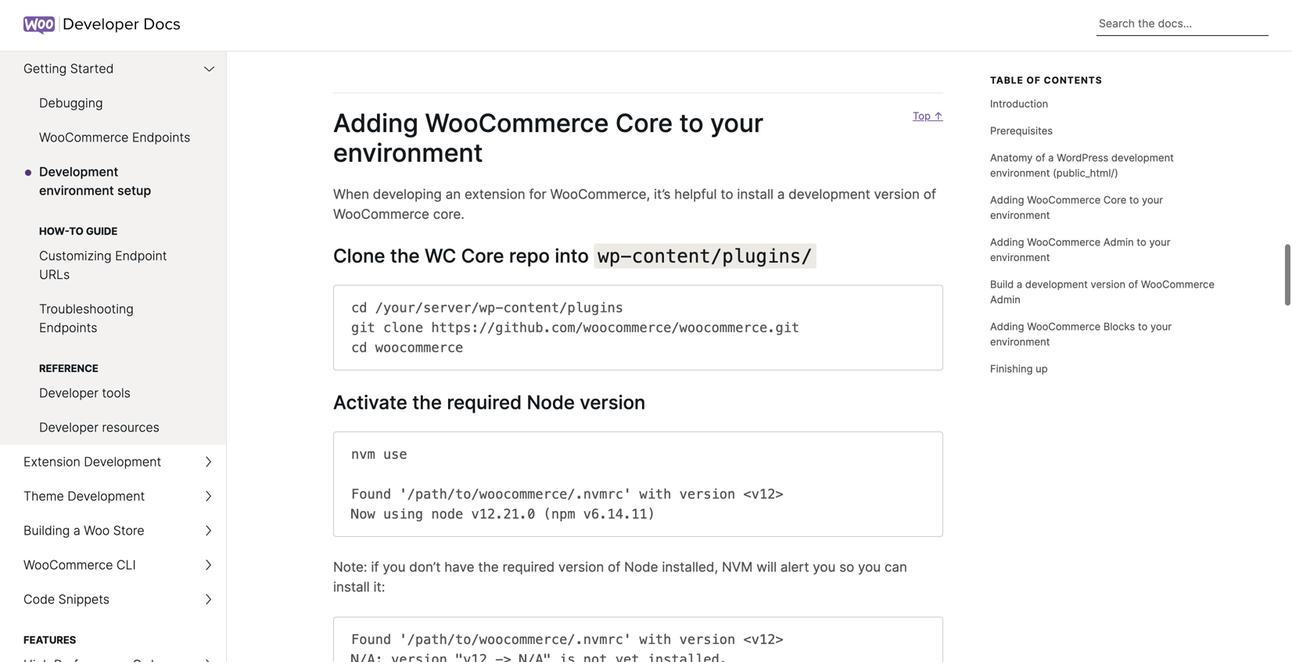 Task type: locate. For each thing, give the bounding box(es) containing it.
found '/path/to/woocommerce/.nvmrc' with version <v12> n/a: version "v12 -> n/a" is not yet installed
[[351, 632, 864, 663]]

1 vertical spatial admin
[[991, 294, 1021, 306]]

woocommerce inside adding woocommerce blocks to your environment
[[1028, 321, 1101, 333]]

core inside table of contents element
[[1104, 194, 1127, 206]]

code snippets link
[[0, 583, 226, 617]]

1 horizontal spatial node
[[625, 560, 659, 576]]

it:
[[374, 579, 385, 596]]

0 vertical spatial adding woocommerce core to your environment link
[[307, 108, 764, 168]]

the left wc
[[390, 245, 420, 268]]

install down note:
[[333, 579, 370, 596]]

<v12> down will
[[744, 632, 784, 648]]

found up now
[[351, 487, 391, 502]]

environment inside development environment setup
[[39, 183, 114, 198]]

developer for developer tools
[[39, 386, 99, 401]]

development down woocommerce endpoints link
[[39, 164, 118, 180]]

woocommerce endpoints link
[[0, 121, 226, 155]]

repo
[[509, 245, 550, 268]]

endpoint
[[115, 248, 167, 264]]

snippets
[[58, 592, 110, 608]]

'/path/to/woocommerce/.nvmrc' up >
[[399, 632, 632, 648]]

2 <v12> from the top
[[744, 632, 784, 648]]

reference link
[[0, 346, 226, 376]]

development down 'resources'
[[84, 455, 161, 470]]

1 horizontal spatial adding woocommerce core to your environment
[[991, 194, 1164, 221]]

1 vertical spatial found
[[351, 632, 391, 648]]

adding woocommerce blocks to your environment
[[991, 321, 1172, 348]]

wc
[[425, 245, 456, 268]]

development for extension
[[84, 455, 161, 470]]

getting started
[[23, 61, 114, 76]]

woocommerce inside 'build a development version of woocommerce admin'
[[1142, 278, 1215, 291]]

1 <v12> from the top
[[744, 487, 784, 502]]

code snippets
[[23, 592, 110, 608]]

0 horizontal spatial adding woocommerce core to your environment link
[[307, 108, 764, 168]]

admin inside adding woocommerce admin to your environment
[[1104, 236, 1135, 248]]

it's
[[654, 186, 671, 202]]

1 vertical spatial developer
[[39, 420, 99, 436]]

anatomy
[[991, 152, 1033, 164]]

a inside when developing an extension for woocommerce, it's helpful to install a development version of woocommerce core.
[[778, 186, 785, 202]]

building a woo store link
[[0, 514, 226, 549]]

a inside 'build a development version of woocommerce admin'
[[1017, 278, 1023, 291]]

to for 'adding woocommerce blocks to your environment' link
[[1139, 321, 1148, 333]]

1 horizontal spatial admin
[[1104, 236, 1135, 248]]

1 developer from the top
[[39, 386, 99, 401]]

1 you from the left
[[383, 560, 406, 576]]

core up it's
[[616, 108, 673, 138]]

https://github.com/woocommerce/woocommerce.git
[[431, 320, 800, 336]]

developer down developer tools
[[39, 420, 99, 436]]

2 vertical spatial the
[[478, 560, 499, 576]]

finishing
[[991, 363, 1033, 375]]

your for adding woocommerce admin to your environment link on the top right of the page
[[1150, 236, 1171, 248]]

extension development link
[[0, 445, 226, 480]]

adding woocommerce core to your environment link up the for
[[307, 108, 764, 168]]

1 vertical spatial <v12>
[[744, 632, 784, 648]]

'/path/to/woocommerce/.nvmrc' inside nvm use found '/path/to/woocommerce/.nvmrc' with version <v12> now using node v12.21.0 (npm v6.14.11)
[[399, 487, 632, 502]]

cd down the git
[[351, 340, 367, 356]]

to up "helpful"
[[680, 108, 704, 138]]

to down anatomy of a wordpress development environment (public_html/) link on the top of page
[[1130, 194, 1140, 206]]

search search field
[[1097, 12, 1269, 36]]

1 horizontal spatial adding woocommerce core to your environment link
[[991, 186, 1218, 229]]

admin inside 'build a development version of woocommerce admin'
[[991, 294, 1021, 306]]

a inside anatomy of a wordpress development environment (public_html/)
[[1049, 152, 1055, 164]]

0 vertical spatial core
[[616, 108, 673, 138]]

1 vertical spatial the
[[413, 391, 442, 414]]

1 with from the top
[[640, 487, 672, 502]]

version down the '(npm'
[[559, 560, 604, 576]]

alert
[[781, 560, 810, 576]]

0 horizontal spatial development
[[789, 186, 871, 202]]

0 vertical spatial with
[[640, 487, 672, 502]]

0 vertical spatial adding woocommerce core to your environment
[[333, 108, 764, 168]]

to inside adding woocommerce blocks to your environment
[[1139, 321, 1148, 333]]

version down installed,
[[680, 632, 736, 648]]

1 vertical spatial '/path/to/woocommerce/.nvmrc'
[[399, 632, 632, 648]]

woocommerce
[[425, 108, 609, 138], [39, 130, 129, 145], [1028, 194, 1101, 206], [333, 206, 430, 222], [1028, 236, 1101, 248], [1142, 278, 1215, 291], [1028, 321, 1101, 333], [23, 558, 113, 573]]

0 vertical spatial required
[[447, 391, 522, 414]]

wordpress
[[1057, 152, 1109, 164]]

0 vertical spatial development
[[39, 164, 118, 180]]

adding inside adding woocommerce admin to your environment
[[991, 236, 1025, 248]]

1 horizontal spatial development
[[1026, 278, 1088, 291]]

adding woocommerce core to your environment link down the (public_html/)
[[991, 186, 1218, 229]]

1 vertical spatial with
[[640, 632, 672, 648]]

adding up finishing
[[991, 321, 1025, 333]]

found inside nvm use found '/path/to/woocommerce/.nvmrc' with version <v12> now using node v12.21.0 (npm v6.14.11)
[[351, 487, 391, 502]]

woocommerce cli
[[23, 558, 136, 573]]

wp-
[[598, 245, 632, 267]]

'/path/to/woocommerce/.nvmrc' inside found '/path/to/woocommerce/.nvmrc' with version <v12> n/a: version "v12 -> n/a" is not yet installed
[[399, 632, 632, 648]]

top ↑ link
[[905, 109, 944, 184]]

2 vertical spatial development
[[1026, 278, 1088, 291]]

endpoints inside troubleshooting endpoints
[[39, 320, 97, 336]]

your for 'adding woocommerce blocks to your environment' link
[[1151, 321, 1172, 333]]

required
[[447, 391, 522, 414], [503, 560, 555, 576]]

core down anatomy of a wordpress development environment (public_html/) link on the top of page
[[1104, 194, 1127, 206]]

of inside 'build a development version of woocommerce admin'
[[1129, 278, 1139, 291]]

use
[[383, 447, 407, 462]]

version inside 'build a development version of woocommerce admin'
[[1091, 278, 1126, 291]]

theme
[[23, 489, 64, 504]]

troubleshooting
[[39, 302, 134, 317]]

0 horizontal spatial node
[[527, 391, 575, 414]]

1 '/path/to/woocommerce/.nvmrc' from the top
[[399, 487, 632, 502]]

version inside note: if you don't have the required version of node installed, nvm will alert you so you can install it:
[[559, 560, 604, 576]]

how-to guide
[[39, 225, 118, 238]]

developer down reference
[[39, 386, 99, 401]]

2 vertical spatial core
[[461, 245, 504, 268]]

<v12> up will
[[744, 487, 784, 502]]

with up "yet"
[[640, 632, 672, 648]]

up
[[1036, 363, 1048, 375]]

0 horizontal spatial install
[[333, 579, 370, 596]]

setup
[[117, 183, 151, 198]]

version inside nvm use found '/path/to/woocommerce/.nvmrc' with version <v12> now using node v12.21.0 (npm v6.14.11)
[[680, 487, 736, 502]]

code
[[23, 592, 55, 608]]

1 vertical spatial development
[[84, 455, 161, 470]]

of down v6.14.11)
[[608, 560, 621, 576]]

debugging
[[39, 95, 103, 111]]

the inside note: if you don't have the required version of node installed, nvm will alert you so you can install it:
[[478, 560, 499, 576]]

0 vertical spatial endpoints
[[132, 130, 190, 145]]

features link
[[0, 617, 226, 648]]

0 vertical spatial install
[[738, 186, 774, 202]]

0 vertical spatial developer
[[39, 386, 99, 401]]

using
[[383, 507, 423, 522]]

your
[[711, 108, 764, 138], [1143, 194, 1164, 206], [1150, 236, 1171, 248], [1151, 321, 1172, 333]]

1 vertical spatial adding woocommerce core to your environment
[[991, 194, 1164, 221]]

install right "helpful"
[[738, 186, 774, 202]]

development inside development environment setup
[[39, 164, 118, 180]]

1 horizontal spatial you
[[813, 560, 836, 576]]

the down woocommerce
[[413, 391, 442, 414]]

table
[[991, 75, 1024, 86]]

1 vertical spatial required
[[503, 560, 555, 576]]

woocommerce inside when developing an extension for woocommerce, it's helpful to install a development version of woocommerce core.
[[333, 206, 430, 222]]

2 found from the top
[[351, 632, 391, 648]]

1 vertical spatial node
[[625, 560, 659, 576]]

1 vertical spatial install
[[333, 579, 370, 596]]

developing
[[373, 186, 442, 202]]

version down adding woocommerce admin to your environment link on the top right of the page
[[1091, 278, 1126, 291]]

you left so
[[813, 560, 836, 576]]

will
[[757, 560, 777, 576]]

admin down build
[[991, 294, 1021, 306]]

0 horizontal spatial you
[[383, 560, 406, 576]]

1 cd from the top
[[351, 300, 367, 316]]

customizing endpoint urls
[[39, 248, 167, 283]]

adding
[[333, 108, 419, 138], [991, 194, 1025, 206], [991, 236, 1025, 248], [991, 321, 1025, 333]]

you right so
[[859, 560, 881, 576]]

to right "helpful"
[[721, 186, 734, 202]]

guide
[[86, 225, 118, 238]]

0 horizontal spatial endpoints
[[39, 320, 97, 336]]

development down extension development link
[[68, 489, 145, 504]]

found up n/a:
[[351, 632, 391, 648]]

0 horizontal spatial adding woocommerce core to your environment
[[333, 108, 764, 168]]

install inside when developing an extension for woocommerce, it's helpful to install a development version of woocommerce core.
[[738, 186, 774, 202]]

0 vertical spatial the
[[390, 245, 420, 268]]

adding woocommerce core to your environment down the (public_html/)
[[991, 194, 1164, 221]]

adding woocommerce core to your environment link
[[307, 108, 764, 168], [991, 186, 1218, 229]]

the right have
[[478, 560, 499, 576]]

cd up the git
[[351, 300, 367, 316]]

developer for developer resources
[[39, 420, 99, 436]]

required inside note: if you don't have the required version of node installed, nvm will alert you so you can install it:
[[503, 560, 555, 576]]

v6.14.11)
[[584, 507, 656, 522]]

0 vertical spatial <v12>
[[744, 487, 784, 502]]

1 vertical spatial endpoints
[[39, 320, 97, 336]]

"v12
[[456, 652, 488, 663]]

an
[[446, 186, 461, 202]]

of down top ↑ link
[[924, 186, 937, 202]]

2 horizontal spatial development
[[1112, 152, 1175, 164]]

urls
[[39, 267, 70, 283]]

to inside when developing an extension for woocommerce, it's helpful to install a development version of woocommerce core.
[[721, 186, 734, 202]]

1 vertical spatial cd
[[351, 340, 367, 356]]

1 vertical spatial development
[[789, 186, 871, 202]]

2 horizontal spatial core
[[1104, 194, 1127, 206]]

now
[[351, 507, 375, 522]]

<v12> inside found '/path/to/woocommerce/.nvmrc' with version <v12> n/a: version "v12 -> n/a" is not yet installed
[[744, 632, 784, 648]]

0 vertical spatial found
[[351, 487, 391, 502]]

0 horizontal spatial admin
[[991, 294, 1021, 306]]

adding woocommerce blocks to your environment link
[[991, 313, 1218, 356]]

endpoints down debugging link
[[132, 130, 190, 145]]

'/path/to/woocommerce/.nvmrc' up v12.21.0
[[399, 487, 632, 502]]

None search field
[[1097, 12, 1269, 36]]

0 vertical spatial '/path/to/woocommerce/.nvmrc'
[[399, 487, 632, 502]]

features
[[23, 635, 76, 647]]

version
[[875, 186, 920, 202], [1091, 278, 1126, 291], [580, 391, 646, 414], [680, 487, 736, 502], [559, 560, 604, 576], [680, 632, 736, 648], [391, 652, 448, 663]]

admin up build a development version of woocommerce admin link
[[1104, 236, 1135, 248]]

adding woocommerce core to your environment up the for
[[333, 108, 764, 168]]

resources
[[102, 420, 160, 436]]

your for adding woocommerce core to your environment link to the left
[[711, 108, 764, 138]]

1 vertical spatial core
[[1104, 194, 1127, 206]]

not
[[584, 652, 608, 663]]

2 '/path/to/woocommerce/.nvmrc' from the top
[[399, 632, 632, 648]]

content/plugins
[[504, 300, 624, 316]]

0 vertical spatial admin
[[1104, 236, 1135, 248]]

of right anatomy
[[1036, 152, 1046, 164]]

<v12> inside nvm use found '/path/to/woocommerce/.nvmrc' with version <v12> now using node v12.21.0 (npm v6.14.11)
[[744, 487, 784, 502]]

adding down anatomy
[[991, 194, 1025, 206]]

0 vertical spatial development
[[1112, 152, 1175, 164]]

development inside 'build a development version of woocommerce admin'
[[1026, 278, 1088, 291]]

your inside adding woocommerce admin to your environment
[[1150, 236, 1171, 248]]

to inside adding woocommerce admin to your environment
[[1137, 236, 1147, 248]]

1 vertical spatial adding woocommerce core to your environment link
[[991, 186, 1218, 229]]

activate the required node version
[[333, 391, 646, 414]]

you right the if
[[383, 560, 406, 576]]

to right blocks
[[1139, 321, 1148, 333]]

1 horizontal spatial install
[[738, 186, 774, 202]]

version down top ↑ link
[[875, 186, 920, 202]]

developer inside developer tools link
[[39, 386, 99, 401]]

your for rightmost adding woocommerce core to your environment link
[[1143, 194, 1164, 206]]

your inside adding woocommerce blocks to your environment
[[1151, 321, 1172, 333]]

developer resources
[[39, 420, 160, 436]]

cd
[[351, 300, 367, 316], [351, 340, 367, 356]]

contents
[[1044, 75, 1103, 86]]

0 horizontal spatial core
[[461, 245, 504, 268]]

blocks
[[1104, 321, 1136, 333]]

adding up build
[[991, 236, 1025, 248]]

0 vertical spatial node
[[527, 391, 575, 414]]

2 horizontal spatial you
[[859, 560, 881, 576]]

2 with from the top
[[640, 632, 672, 648]]

adding woocommerce admin to your environment
[[991, 236, 1171, 264]]

1 found from the top
[[351, 487, 391, 502]]

woo
[[84, 524, 110, 539]]

of inside anatomy of a wordpress development environment (public_html/)
[[1036, 152, 1046, 164]]

core right wc
[[461, 245, 504, 268]]

note: if you don't have the required version of node installed, nvm will alert you so you can install it:
[[333, 560, 908, 596]]

0 vertical spatial cd
[[351, 300, 367, 316]]

so
[[840, 560, 855, 576]]

admin
[[1104, 236, 1135, 248], [991, 294, 1021, 306]]

1 horizontal spatial core
[[616, 108, 673, 138]]

1 horizontal spatial endpoints
[[132, 130, 190, 145]]

version right n/a:
[[391, 652, 448, 663]]

endpoints for troubleshooting endpoints
[[39, 320, 97, 336]]

nvm
[[351, 447, 375, 462]]

to for adding woocommerce admin to your environment link on the top right of the page
[[1137, 236, 1147, 248]]

2 vertical spatial development
[[68, 489, 145, 504]]

getting
[[23, 61, 67, 76]]

endpoints down troubleshooting
[[39, 320, 97, 336]]

developer tools
[[39, 386, 131, 401]]

of up blocks
[[1129, 278, 1139, 291]]

with up v6.14.11)
[[640, 487, 672, 502]]

found
[[351, 487, 391, 502], [351, 632, 391, 648]]

core for rightmost adding woocommerce core to your environment link
[[1104, 194, 1127, 206]]

2 developer from the top
[[39, 420, 99, 436]]

when developing an extension for woocommerce, it's helpful to install a development version of woocommerce core.
[[333, 186, 937, 222]]

activate
[[333, 391, 408, 414]]

to up build a development version of woocommerce admin link
[[1137, 236, 1147, 248]]

table of contents element
[[991, 75, 1218, 383]]

version up installed,
[[680, 487, 736, 502]]

can
[[885, 560, 908, 576]]



Task type: vqa. For each thing, say whether or not it's contained in the screenshot.
a inside When developing an extension for WooCommerce, it's helpful to install a development version of WooCommerce core.
yes



Task type: describe. For each thing, give the bounding box(es) containing it.
environment inside anatomy of a wordpress development environment (public_html/)
[[991, 167, 1051, 179]]

adding up "when"
[[333, 108, 419, 138]]

woocommerce inside adding woocommerce admin to your environment
[[1028, 236, 1101, 248]]

building
[[23, 524, 70, 539]]

theme development link
[[0, 480, 226, 514]]

for
[[529, 186, 547, 202]]

debugging link
[[0, 86, 226, 121]]

started
[[70, 61, 114, 76]]

>
[[504, 652, 512, 663]]

developer resources link
[[0, 411, 226, 445]]

adding inside adding woocommerce blocks to your environment
[[991, 321, 1025, 333]]

build a development version of woocommerce admin link
[[991, 271, 1218, 313]]

adding woocommerce core to your environment inside table of contents element
[[991, 194, 1164, 221]]

introduction
[[991, 98, 1049, 110]]

extension
[[465, 186, 526, 202]]

(npm
[[544, 507, 576, 522]]

extension
[[23, 455, 80, 470]]

environment inside adding woocommerce admin to your environment
[[991, 251, 1051, 264]]

development environment setup link
[[0, 155, 226, 208]]

helpful
[[675, 186, 717, 202]]

of inside note: if you don't have the required version of node installed, nvm will alert you so you can install it:
[[608, 560, 621, 576]]

prerequisites link
[[991, 117, 1218, 144]]

woocommerce cli link
[[0, 549, 226, 583]]

environment inside adding woocommerce blocks to your environment
[[991, 336, 1051, 348]]

node
[[431, 507, 464, 522]]

install inside note: if you don't have the required version of node installed, nvm will alert you so you can install it:
[[333, 579, 370, 596]]

anatomy of a wordpress development environment (public_html/)
[[991, 152, 1175, 179]]

with inside nvm use found '/path/to/woocommerce/.nvmrc' with version <v12> now using node v12.21.0 (npm v6.14.11)
[[640, 487, 672, 502]]

when
[[333, 186, 369, 202]]

prerequisites
[[991, 125, 1053, 137]]

anatomy of a wordpress development environment (public_html/) link
[[991, 144, 1218, 186]]

troubleshooting endpoints link
[[0, 292, 226, 346]]

build
[[991, 278, 1014, 291]]

development environment setup
[[39, 164, 151, 198]]

clone
[[333, 245, 385, 268]]

development inside anatomy of a wordpress development environment (public_html/)
[[1112, 152, 1175, 164]]

table of contents
[[991, 75, 1103, 86]]

have
[[445, 560, 475, 576]]

if
[[371, 560, 379, 576]]

finishing up
[[991, 363, 1048, 375]]

nvm use found '/path/to/woocommerce/.nvmrc' with version <v12> now using node v12.21.0 (npm v6.14.11)
[[351, 447, 784, 522]]

n/a:
[[351, 652, 383, 663]]

is
[[560, 652, 576, 663]]

-
[[496, 652, 504, 663]]

version inside when developing an extension for woocommerce, it's helpful to install a development version of woocommerce core.
[[875, 186, 920, 202]]

troubleshooting endpoints
[[39, 302, 134, 336]]

version down https://github.com/woocommerce/woocommerce.git
[[580, 391, 646, 414]]

theme development
[[23, 489, 145, 504]]

development for theme
[[68, 489, 145, 504]]

nvm
[[722, 560, 753, 576]]

v12.21.0
[[472, 507, 536, 522]]

note:
[[333, 560, 368, 576]]

tools
[[102, 386, 131, 401]]

content/plugins/
[[632, 245, 813, 267]]

into
[[555, 245, 589, 268]]

cli
[[117, 558, 136, 573]]

of inside when developing an extension for woocommerce, it's helpful to install a development version of woocommerce core.
[[924, 186, 937, 202]]

customizing
[[39, 248, 112, 264]]

reference
[[39, 363, 98, 375]]

to for adding woocommerce core to your environment link to the left
[[680, 108, 704, 138]]

how-
[[39, 225, 69, 238]]

development inside when developing an extension for woocommerce, it's helpful to install a development version of woocommerce core.
[[789, 186, 871, 202]]

adding woocommerce admin to your environment link
[[991, 229, 1218, 271]]

the for clone
[[390, 245, 420, 268]]

the for activate
[[413, 391, 442, 414]]

finishing up link
[[991, 356, 1218, 383]]

node inside note: if you don't have the required version of node installed, nvm will alert you so you can install it:
[[625, 560, 659, 576]]

/your/server/wp-
[[375, 300, 504, 316]]

to for rightmost adding woocommerce core to your environment link
[[1130, 194, 1140, 206]]

clone the wc core repo into wp-content/plugins/
[[333, 245, 813, 268]]

found inside found '/path/to/woocommerce/.nvmrc' with version <v12> n/a: version "v12 -> n/a" is not yet installed
[[351, 632, 391, 648]]

endpoints for woocommerce endpoints
[[132, 130, 190, 145]]

2 you from the left
[[813, 560, 836, 576]]

woocommerce
[[375, 340, 464, 356]]

build a development version of woocommerce admin
[[991, 278, 1215, 306]]

woocommerce endpoints
[[39, 130, 190, 145]]

core for adding woocommerce core to your environment link to the left
[[616, 108, 673, 138]]

getting started link
[[0, 52, 226, 86]]

with inside found '/path/to/woocommerce/.nvmrc' with version <v12> n/a: version "v12 -> n/a" is not yet installed
[[640, 632, 672, 648]]

↑
[[934, 110, 944, 122]]

3 you from the left
[[859, 560, 881, 576]]

core.
[[433, 206, 465, 222]]

don't
[[410, 560, 441, 576]]

git
[[351, 320, 375, 336]]

building a woo store
[[23, 524, 145, 539]]

2 cd from the top
[[351, 340, 367, 356]]

extension development
[[23, 455, 161, 470]]

top
[[913, 110, 931, 122]]

woocommerce,
[[551, 186, 651, 202]]

installed,
[[662, 560, 719, 576]]

of right table
[[1027, 75, 1042, 86]]

top ↑
[[913, 110, 944, 122]]

introduction link
[[991, 90, 1218, 117]]

how-to guide link
[[0, 208, 226, 239]]

customizing endpoint urls link
[[0, 239, 226, 292]]



